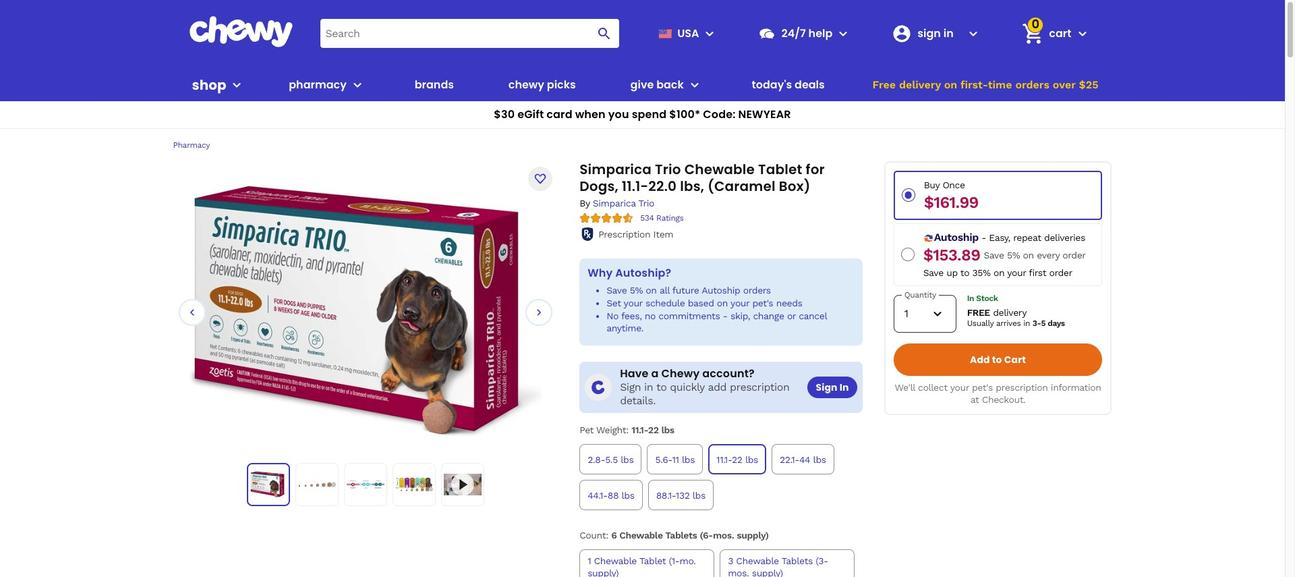Task type: describe. For each thing, give the bounding box(es) containing it.
chewable inside 3 chewable tablets (3- mos. supply)
[[737, 556, 779, 566]]

1 horizontal spatial save
[[924, 267, 944, 278]]

0 vertical spatial mos.
[[713, 530, 735, 541]]

orders inside why autoship? save 5% on all future autoship orders set your schedule based on your pet's needs no fees, no commitments - skip, change or cancel anytime.
[[744, 285, 771, 295]]

have a chewy account? sign in to quickly add prescription details.
[[620, 366, 790, 407]]

deliveries
[[1045, 232, 1086, 243]]

lbs for 2.8-5.5 lbs
[[621, 454, 634, 465]]

3 chewable tablets (3- mos. supply) button
[[720, 550, 855, 577]]

to inside have a chewy account? sign in to quickly add prescription details.
[[657, 381, 667, 394]]

based
[[688, 297, 714, 308]]

$153.89 text field
[[924, 246, 981, 265]]

pet
[[580, 425, 594, 435]]

dogs,
[[580, 177, 619, 196]]

pharmacy link
[[173, 140, 210, 150]]

chewy inside have a chewy account? sign in to quickly add prescription details.
[[662, 366, 700, 381]]

every
[[1037, 250, 1060, 261]]

0 horizontal spatial tablets
[[666, 530, 698, 541]]

44.1-88 lbs
[[588, 490, 635, 501]]

commitments
[[659, 310, 720, 321]]

lbs for 22.1-44 lbs
[[814, 454, 827, 465]]

in stock free delivery usually arrives in 3-5 days
[[968, 293, 1066, 328]]

quickly
[[670, 381, 705, 394]]

simparica trio chewable tablet for dogs, 11.1-22.0 lbs, (caramel box), 6 chewable tablets (6-mos. supply) slide 1 of 5 image inside 'carousel-slider' "region"
[[189, 185, 542, 436]]

fees,
[[622, 310, 642, 321]]

chewable inside simparica trio chewable tablet for dogs, 11.1-22.0 lbs, (caramel box)
[[685, 160, 755, 179]]

chewy inside 'site' banner
[[509, 77, 545, 92]]

radio choice group option group
[[894, 171, 1103, 286]]

delivery inside in stock free delivery usually arrives in 3-5 days
[[994, 307, 1027, 318]]

534 ratings button
[[641, 213, 684, 223]]

0 vertical spatial sign in link
[[887, 17, 963, 50]]

5% inside $153.89 save 5% on every order save up to 35% on your first order
[[1008, 250, 1021, 261]]

free
[[968, 307, 991, 318]]

0
[[1032, 16, 1040, 33]]

autoship - easy, repeat deliveries
[[935, 231, 1086, 243]]

3 chewable tablets (3- mos. supply)
[[728, 556, 829, 577]]

tablets inside 3 chewable tablets (3- mos. supply)
[[782, 556, 813, 566]]

details.
[[620, 394, 656, 407]]

buy
[[924, 180, 940, 190]]

11.1- inside 11.1-22 lbs button
[[717, 454, 732, 465]]

lbs for 11.1-22 lbs
[[746, 454, 759, 465]]

lbs,
[[680, 177, 705, 196]]

to inside $153.89 save 5% on every order save up to 35% on your first order
[[961, 267, 970, 278]]

your inside $153.89 save 5% on every order save up to 35% on your first order
[[1008, 267, 1027, 278]]

carousel-slider region
[[179, 178, 553, 447]]

information
[[1051, 382, 1102, 393]]

chewable right 6
[[620, 530, 663, 541]]

autoship inside radio choice group "option group"
[[935, 231, 979, 243]]

set
[[607, 297, 621, 308]]

sign inside 'site' banner
[[918, 25, 941, 41]]

on right based
[[717, 297, 728, 308]]

account?
[[703, 366, 755, 381]]

11.1- inside simparica trio chewable tablet for dogs, 11.1-22.0 lbs, (caramel box)
[[622, 177, 649, 196]]

when
[[575, 107, 606, 122]]

lbs for 44.1-88 lbs
[[622, 490, 635, 501]]

in inside 'site' banner
[[944, 25, 954, 41]]

all
[[660, 285, 670, 295]]

items image
[[1022, 22, 1045, 45]]

or
[[788, 310, 796, 321]]

22 inside button
[[732, 454, 743, 465]]

22.1-44 lbs
[[780, 454, 827, 465]]

once
[[943, 180, 966, 190]]

44.1-88 lbs button
[[580, 480, 643, 510]]

your up skip,
[[731, 297, 750, 308]]

35%
[[973, 267, 991, 278]]

44
[[800, 454, 811, 465]]

88.1-
[[656, 490, 676, 501]]

item
[[654, 229, 674, 240]]

why autoship? save 5% on all future autoship orders set your schedule based on your pet's needs no fees, no commitments - skip, change or cancel anytime.
[[588, 265, 827, 333]]

1 vertical spatial order
[[1050, 267, 1073, 278]]

tablet inside simparica trio chewable tablet for dogs, 11.1-22.0 lbs, (caramel box)
[[759, 160, 803, 179]]

prescription item
[[599, 229, 674, 240]]

box)
[[779, 177, 811, 196]]

on left all
[[646, 285, 657, 295]]

over
[[1053, 78, 1076, 91]]

(3-
[[816, 556, 829, 566]]

11.1-22 lbs
[[717, 454, 759, 465]]

needs
[[777, 297, 803, 308]]

5.6-11 lbs
[[656, 454, 695, 465]]

group for lbs
[[577, 442, 866, 513]]

tablet inside 1 chewable tablet (1-mo. supply)
[[640, 556, 666, 566]]

days
[[1048, 318, 1066, 328]]

24/7
[[782, 25, 806, 41]]

free delivery on first-time orders over $25 button
[[869, 69, 1103, 101]]

for
[[806, 160, 825, 179]]

5.6-11 lbs button
[[648, 444, 703, 475]]

submit search image
[[597, 25, 613, 42]]

$30 egift card when you spend $100* code: newyear
[[494, 107, 791, 122]]

1 vertical spatial sign in
[[816, 381, 849, 394]]

pharmacy link
[[284, 69, 347, 101]]

count : 6 chewable tablets (6-mos. supply)
[[580, 530, 769, 541]]

mos. inside 3 chewable tablets (3- mos. supply)
[[728, 568, 749, 577]]

22.1-44 lbs button
[[772, 444, 835, 475]]

simparica trio chewable tablet for dogs, 11.1-22.0 lbs, (caramel box), 6 chewable tablets (6-mos. supply) slide 5 of 5 image
[[444, 474, 482, 495]]

no
[[607, 310, 619, 321]]

in inside in stock free delivery usually arrives in 3-5 days
[[968, 293, 975, 303]]

1 vertical spatial 11.1-
[[632, 425, 648, 435]]

autoship?
[[616, 265, 672, 281]]

checkout.
[[982, 394, 1026, 405]]

1 horizontal spatial :
[[626, 425, 629, 435]]

by
[[580, 198, 590, 209]]

add
[[970, 353, 991, 366]]

(6-
[[700, 530, 713, 541]]

account menu image
[[966, 25, 982, 42]]

deals
[[795, 77, 825, 92]]

pet weight : 11.1-22 lbs
[[580, 425, 675, 435]]

Product search field
[[320, 19, 620, 48]]

(1-
[[669, 556, 680, 566]]

you
[[609, 107, 630, 122]]

at
[[971, 394, 980, 405]]

by simparica trio
[[580, 198, 655, 209]]

sign in inside 'site' banner
[[918, 25, 954, 41]]

(caramel
[[708, 177, 776, 196]]

spend
[[632, 107, 667, 122]]

simparica trio chewable tablet for dogs, 11.1-22.0 lbs, (caramel box), 6 chewable tablets (6-mos. supply) slide 3 of 5 image
[[347, 466, 385, 503]]

5
[[1042, 318, 1046, 328]]

5.6-
[[656, 454, 673, 465]]

simparica inside simparica trio chewable tablet for dogs, 11.1-22.0 lbs, (caramel box)
[[580, 160, 652, 179]]

no
[[645, 310, 656, 321]]

chewy picks
[[509, 77, 576, 92]]

weight
[[597, 425, 626, 435]]

trio inside simparica trio chewable tablet for dogs, 11.1-22.0 lbs, (caramel box)
[[655, 160, 681, 179]]

0 vertical spatial order
[[1063, 250, 1086, 261]]

chewy home image
[[189, 16, 293, 47]]

0 vertical spatial save
[[984, 250, 1005, 261]]

today's deals link
[[747, 69, 831, 101]]



Task type: vqa. For each thing, say whether or not it's contained in the screenshot.
Pharmacy link
yes



Task type: locate. For each thing, give the bounding box(es) containing it.
88.1-132 lbs
[[656, 490, 706, 501]]

lbs
[[662, 425, 675, 435], [621, 454, 634, 465], [682, 454, 695, 465], [746, 454, 759, 465], [814, 454, 827, 465], [622, 490, 635, 501], [693, 490, 706, 501]]

1 horizontal spatial -
[[982, 232, 987, 243]]

in left 'we'll'
[[840, 381, 849, 394]]

delivery up arrives
[[994, 307, 1027, 318]]

1 horizontal spatial sign in
[[918, 25, 954, 41]]

11.1- up 'simparica trio' link at top
[[622, 177, 649, 196]]

0 vertical spatial sign in
[[918, 25, 954, 41]]

pharmacy
[[289, 77, 347, 92]]

group
[[577, 442, 866, 513], [577, 547, 866, 577]]

0 horizontal spatial tablet
[[640, 556, 666, 566]]

1 horizontal spatial delivery
[[994, 307, 1027, 318]]

menu image for usa "dropdown button"
[[702, 25, 718, 42]]

save left up
[[924, 267, 944, 278]]

22 left 22.1-
[[732, 454, 743, 465]]

1 vertical spatial autoship
[[702, 285, 741, 295]]

lbs right 11
[[682, 454, 695, 465]]

24/7 help
[[782, 25, 833, 41]]

usa button
[[654, 17, 718, 50]]

chewable inside 1 chewable tablet (1-mo. supply)
[[594, 556, 637, 566]]

0 horizontal spatial in
[[645, 381, 653, 394]]

1 vertical spatial to
[[993, 353, 1003, 366]]

22.1-
[[780, 454, 800, 465]]

group containing 2.8-5.5 lbs
[[577, 442, 866, 513]]

1 vertical spatial in
[[968, 293, 975, 303]]

menu image inside shop popup button
[[229, 77, 245, 93]]

anytime.
[[607, 322, 644, 333]]

2 vertical spatial to
[[657, 381, 667, 394]]

1 chewable tablet (1-mo. supply)
[[588, 556, 696, 577]]

in
[[944, 25, 954, 41], [968, 293, 975, 303], [840, 381, 849, 394]]

simparica trio chewable tablet for dogs, 11.1-22.0 lbs, (caramel box), 6 chewable tablets (6-mos. supply) slide 2 of 5 image
[[298, 466, 336, 503]]

egift
[[518, 107, 544, 122]]

brands link
[[409, 69, 460, 101]]

11.1- right weight on the bottom left of the page
[[632, 425, 648, 435]]

give back link
[[625, 69, 684, 101]]

2.8-5.5 lbs
[[588, 454, 634, 465]]

save inside why autoship? save 5% on all future autoship orders set your schedule based on your pet's needs no fees, no commitments - skip, change or cancel anytime.
[[607, 285, 627, 295]]

- left "easy,"
[[982, 232, 987, 243]]

group containing 1 chewable tablet (1-mo. supply)
[[577, 547, 866, 577]]

time
[[989, 78, 1013, 91]]

up
[[947, 267, 958, 278]]

add to cart
[[970, 353, 1027, 366]]

0 vertical spatial in
[[1024, 318, 1031, 328]]

prescription image
[[580, 226, 596, 242]]

0 vertical spatial -
[[982, 232, 987, 243]]

chewable down code:
[[685, 160, 755, 179]]

0 horizontal spatial to
[[657, 381, 667, 394]]

lbs for 88.1-132 lbs
[[693, 490, 706, 501]]

prescription inside we'll collect your pet's prescription information at checkout.
[[996, 382, 1048, 393]]

2 vertical spatial save
[[607, 285, 627, 295]]

we'll collect your pet's prescription information at checkout.
[[895, 382, 1102, 405]]

0 horizontal spatial :
[[606, 530, 609, 541]]

44.1-
[[588, 490, 608, 501]]

1 horizontal spatial tablet
[[759, 160, 803, 179]]

order down every
[[1050, 267, 1073, 278]]

in up details.
[[645, 381, 653, 394]]

lbs right 88
[[622, 490, 635, 501]]

: down details.
[[626, 425, 629, 435]]

lbs for 5.6-11 lbs
[[682, 454, 695, 465]]

0 horizontal spatial save
[[607, 285, 627, 295]]

22 up 5.6- at bottom
[[648, 425, 659, 435]]

pet's up at
[[973, 382, 993, 393]]

cart
[[1005, 353, 1027, 366]]

1 vertical spatial in
[[645, 381, 653, 394]]

534
[[641, 213, 654, 223]]

pharmacy
[[173, 140, 210, 149]]

lbs inside "button"
[[682, 454, 695, 465]]

0 vertical spatial tablet
[[759, 160, 803, 179]]

- inside autoship - easy, repeat deliveries
[[982, 232, 987, 243]]

0 horizontal spatial sign in
[[816, 381, 849, 394]]

collect
[[919, 382, 948, 393]]

1 horizontal spatial in
[[1024, 318, 1031, 328]]

- inside why autoship? save 5% on all future autoship orders set your schedule based on your pet's needs no fees, no commitments - skip, change or cancel anytime.
[[723, 310, 728, 321]]

0 horizontal spatial menu image
[[229, 77, 245, 93]]

0 horizontal spatial 5%
[[630, 285, 643, 295]]

autoship up based
[[702, 285, 741, 295]]

delivery inside button
[[900, 78, 941, 91]]

0 vertical spatial pet's
[[753, 297, 774, 308]]

- left skip,
[[723, 310, 728, 321]]

$153.89
[[924, 246, 981, 265]]

0 vertical spatial chewy
[[509, 77, 545, 92]]

1 vertical spatial mos.
[[728, 568, 749, 577]]

2 horizontal spatial sign
[[918, 25, 941, 41]]

1 vertical spatial orders
[[744, 285, 771, 295]]

schedule
[[646, 297, 685, 308]]

cart menu image
[[1075, 25, 1091, 42]]

11.1- right 11
[[717, 454, 732, 465]]

0 horizontal spatial sign
[[620, 381, 641, 394]]

0 vertical spatial trio
[[655, 160, 681, 179]]

mos. down 3
[[728, 568, 749, 577]]

1 vertical spatial :
[[606, 530, 609, 541]]

tablet left the (1-
[[640, 556, 666, 566]]

autoship up $153.89
[[935, 231, 979, 243]]

sign inside have a chewy account? sign in to quickly add prescription details.
[[620, 381, 641, 394]]

2 horizontal spatial save
[[984, 250, 1005, 261]]

prescription up checkout.
[[996, 382, 1048, 393]]

0 horizontal spatial autoship
[[702, 285, 741, 295]]

in inside in stock free delivery usually arrives in 3-5 days
[[1024, 318, 1031, 328]]

1 vertical spatial save
[[924, 267, 944, 278]]

menu image for shop popup button on the top left of the page
[[229, 77, 245, 93]]

$161.99
[[924, 193, 979, 212]]

on down repeat
[[1024, 250, 1035, 261]]

1 vertical spatial chewy
[[662, 366, 700, 381]]

card
[[547, 107, 573, 122]]

5% down autoship - easy, repeat deliveries
[[1008, 250, 1021, 261]]

0 vertical spatial in
[[944, 25, 954, 41]]

2 group from the top
[[577, 547, 866, 577]]

1 horizontal spatial sign
[[816, 381, 838, 394]]

2.8-
[[588, 454, 605, 465]]

save
[[984, 250, 1005, 261], [924, 267, 944, 278], [607, 285, 627, 295]]

6
[[612, 530, 617, 541]]

simparica trio chewable tablet for dogs, 11.1-22.0 lbs, (caramel box)
[[580, 160, 825, 196]]

1 vertical spatial delivery
[[994, 307, 1027, 318]]

free
[[873, 78, 896, 91]]

0 vertical spatial menu image
[[702, 25, 718, 42]]

today's
[[752, 77, 793, 92]]

orders inside button
[[1016, 78, 1050, 91]]

0 vertical spatial orders
[[1016, 78, 1050, 91]]

1 horizontal spatial sign in link
[[887, 17, 963, 50]]

help
[[809, 25, 833, 41]]

picks
[[547, 77, 576, 92]]

trio up 534
[[639, 198, 655, 209]]

:
[[626, 425, 629, 435], [606, 530, 609, 541]]

22.0
[[649, 177, 677, 196]]

0 vertical spatial group
[[577, 442, 866, 513]]

simparica up by simparica trio
[[580, 160, 652, 179]]

2 vertical spatial 11.1-
[[717, 454, 732, 465]]

Search text field
[[320, 19, 620, 48]]

1
[[588, 556, 591, 566]]

prescription right add
[[730, 381, 790, 394]]

sign in
[[918, 25, 954, 41], [816, 381, 849, 394]]

2 horizontal spatial to
[[993, 353, 1003, 366]]

chewy
[[509, 77, 545, 92], [662, 366, 700, 381]]

0 vertical spatial delivery
[[900, 78, 941, 91]]

list
[[247, 463, 484, 506]]

menu image inside usa "dropdown button"
[[702, 25, 718, 42]]

1 horizontal spatial orders
[[1016, 78, 1050, 91]]

1 horizontal spatial in
[[944, 25, 954, 41]]

1 vertical spatial 22
[[732, 454, 743, 465]]

pet's up change
[[753, 297, 774, 308]]

count
[[580, 530, 606, 541]]

shop
[[192, 75, 226, 94]]

1 vertical spatial sign in link
[[808, 377, 858, 398]]

delivery right free
[[900, 78, 941, 91]]

0 horizontal spatial chewy
[[509, 77, 545, 92]]

chewable
[[685, 160, 755, 179], [620, 530, 663, 541], [594, 556, 637, 566], [737, 556, 779, 566]]

pharmacy menu image
[[350, 77, 366, 93]]

chewable down 6
[[594, 556, 637, 566]]

$30
[[494, 107, 515, 122]]

in up free
[[968, 293, 975, 303]]

give back menu image
[[687, 77, 703, 93]]

order down deliveries
[[1063, 250, 1086, 261]]

lbs left 22.1-
[[746, 454, 759, 465]]

mos. up 3
[[713, 530, 735, 541]]

in left 3-
[[1024, 318, 1031, 328]]

1 vertical spatial pet's
[[973, 382, 993, 393]]

24/7 help link
[[754, 17, 833, 50]]

1 vertical spatial 5%
[[630, 285, 643, 295]]

order
[[1063, 250, 1086, 261], [1050, 267, 1073, 278]]

lbs right 5.5
[[621, 454, 634, 465]]

we'll
[[895, 382, 916, 393]]

trio
[[655, 160, 681, 179], [639, 198, 655, 209]]

today's deals
[[752, 77, 825, 92]]

to right up
[[961, 267, 970, 278]]

$100*
[[670, 107, 701, 122]]

534 ratings
[[641, 213, 684, 223]]

your left first
[[1008, 267, 1027, 278]]

on right 35%
[[994, 267, 1005, 278]]

1 horizontal spatial prescription
[[996, 382, 1048, 393]]

0 vertical spatial :
[[626, 425, 629, 435]]

chewy support image
[[759, 25, 776, 42]]

brands
[[415, 77, 454, 92]]

supply) inside 3 chewable tablets (3- mos. supply)
[[752, 568, 783, 577]]

to inside add to cart button
[[993, 353, 1003, 366]]

0 horizontal spatial -
[[723, 310, 728, 321]]

to left quickly
[[657, 381, 667, 394]]

0 vertical spatial 5%
[[1008, 250, 1021, 261]]

2 vertical spatial in
[[840, 381, 849, 394]]

5% inside why autoship? save 5% on all future autoship orders set your schedule based on your pet's needs no fees, no commitments - skip, change or cancel anytime.
[[630, 285, 643, 295]]

0 horizontal spatial 22
[[648, 425, 659, 435]]

simparica down dogs,
[[593, 198, 636, 209]]

menu image right shop
[[229, 77, 245, 93]]

tablets left (3-
[[782, 556, 813, 566]]

0 vertical spatial 11.1-
[[622, 177, 649, 196]]

tablet
[[759, 160, 803, 179], [640, 556, 666, 566]]

11.1-22 lbs button
[[709, 444, 767, 475]]

0 vertical spatial autoship
[[935, 231, 979, 243]]

1 vertical spatial tablet
[[640, 556, 666, 566]]

11
[[673, 454, 679, 465]]

orders
[[1016, 78, 1050, 91], [744, 285, 771, 295]]

1 horizontal spatial tablets
[[782, 556, 813, 566]]

save down "easy,"
[[984, 250, 1005, 261]]

orders up change
[[744, 285, 771, 295]]

prescription inside have a chewy account? sign in to quickly add prescription details.
[[730, 381, 790, 394]]

1 vertical spatial simparica trio chewable tablet for dogs, 11.1-22.0 lbs, (caramel box), 6 chewable tablets (6-mos. supply) slide 1 of 5 image
[[250, 466, 287, 503]]

to right the add
[[993, 353, 1003, 366]]

your inside we'll collect your pet's prescription information at checkout.
[[951, 382, 970, 393]]

lbs right the 132
[[693, 490, 706, 501]]

0 vertical spatial tablets
[[666, 530, 698, 541]]

supply) for mos.
[[752, 568, 783, 577]]

0 vertical spatial to
[[961, 267, 970, 278]]

pet's inside we'll collect your pet's prescription information at checkout.
[[973, 382, 993, 393]]

1 group from the top
[[577, 442, 866, 513]]

menu image
[[702, 25, 718, 42], [229, 77, 245, 93]]

1 vertical spatial simparica
[[593, 198, 636, 209]]

trio up ratings
[[655, 160, 681, 179]]

0 horizontal spatial prescription
[[730, 381, 790, 394]]

first-
[[961, 78, 989, 91]]

cancel
[[799, 310, 827, 321]]

$153.89 save 5% on every order save up to 35% on your first order
[[924, 246, 1086, 278]]

cart
[[1050, 25, 1072, 41]]

a
[[652, 366, 659, 381]]

newyear
[[739, 107, 791, 122]]

group for (6-
[[577, 547, 866, 577]]

lbs right 44
[[814, 454, 827, 465]]

autoship inside why autoship? save 5% on all future autoship orders set your schedule based on your pet's needs no fees, no commitments - skip, change or cancel anytime.
[[702, 285, 741, 295]]

0 horizontal spatial orders
[[744, 285, 771, 295]]

0 horizontal spatial pet's
[[753, 297, 774, 308]]

1 horizontal spatial 5%
[[1008, 250, 1021, 261]]

88
[[608, 490, 619, 501]]

1 vertical spatial group
[[577, 547, 866, 577]]

on inside free delivery on first-time orders over $25 button
[[945, 78, 958, 91]]

1 horizontal spatial chewy
[[662, 366, 700, 381]]

0 horizontal spatial sign in link
[[808, 377, 858, 398]]

5% down 'autoship?'
[[630, 285, 643, 295]]

free delivery on first-time orders over $25
[[873, 78, 1099, 91]]

in inside have a chewy account? sign in to quickly add prescription details.
[[645, 381, 653, 394]]

1 horizontal spatial to
[[961, 267, 970, 278]]

site banner
[[0, 0, 1286, 129]]

$161.99 text field
[[924, 193, 979, 212]]

lbs inside button
[[693, 490, 706, 501]]

chewy up egift
[[509, 77, 545, 92]]

your right collect
[[951, 382, 970, 393]]

usa
[[678, 25, 700, 41]]

1 horizontal spatial menu image
[[702, 25, 718, 42]]

first
[[1029, 267, 1047, 278]]

your up fees, in the left of the page
[[624, 297, 643, 308]]

lbs up 5.6- at bottom
[[662, 425, 675, 435]]

add
[[708, 381, 727, 394]]

132
[[676, 490, 690, 501]]

simparica trio chewable tablet for dogs, 11.1-22.0 lbs, (caramel box), 6 chewable tablets (6-mos. supply) slide 4 of 5 image
[[395, 466, 433, 503]]

have
[[620, 366, 649, 381]]

simparica trio chewable tablet for dogs, 11.1-22.0 lbs, (caramel box), 6 chewable tablets (6-mos. supply) slide 1 of 5 image
[[189, 185, 542, 436], [250, 466, 287, 503]]

0 horizontal spatial in
[[840, 381, 849, 394]]

1 vertical spatial tablets
[[782, 556, 813, 566]]

0 vertical spatial simparica
[[580, 160, 652, 179]]

save up set
[[607, 285, 627, 295]]

in left account menu icon
[[944, 25, 954, 41]]

1 horizontal spatial 22
[[732, 454, 743, 465]]

on left first-
[[945, 78, 958, 91]]

tablets left (6- on the bottom
[[666, 530, 698, 541]]

prescription
[[599, 229, 651, 240]]

: left 6
[[606, 530, 609, 541]]

skip,
[[731, 310, 751, 321]]

2 horizontal spatial in
[[968, 293, 975, 303]]

0 vertical spatial simparica trio chewable tablet for dogs, 11.1-22.0 lbs, (caramel box), 6 chewable tablets (6-mos. supply) slide 1 of 5 image
[[189, 185, 542, 436]]

mo.
[[680, 556, 696, 566]]

future
[[673, 285, 700, 295]]

3
[[728, 556, 734, 566]]

orders left over at right top
[[1016, 78, 1050, 91]]

1 horizontal spatial autoship
[[935, 231, 979, 243]]

chewable right 3
[[737, 556, 779, 566]]

0 vertical spatial 22
[[648, 425, 659, 435]]

supply) for mo.
[[588, 568, 619, 577]]

help menu image
[[836, 25, 852, 42]]

supply) inside 1 chewable tablet (1-mo. supply)
[[588, 568, 619, 577]]

menu image right usa
[[702, 25, 718, 42]]

1 horizontal spatial pet's
[[973, 382, 993, 393]]

chewy right a
[[662, 366, 700, 381]]

1 vertical spatial -
[[723, 310, 728, 321]]

0 horizontal spatial delivery
[[900, 78, 941, 91]]

1 vertical spatial menu image
[[229, 77, 245, 93]]

1 vertical spatial trio
[[639, 198, 655, 209]]

pet's inside why autoship? save 5% on all future autoship orders set your schedule based on your pet's needs no fees, no commitments - skip, change or cancel anytime.
[[753, 297, 774, 308]]

repeat
[[1014, 232, 1042, 243]]

2.8-5.5 lbs button
[[580, 444, 642, 475]]

tablet left for
[[759, 160, 803, 179]]



